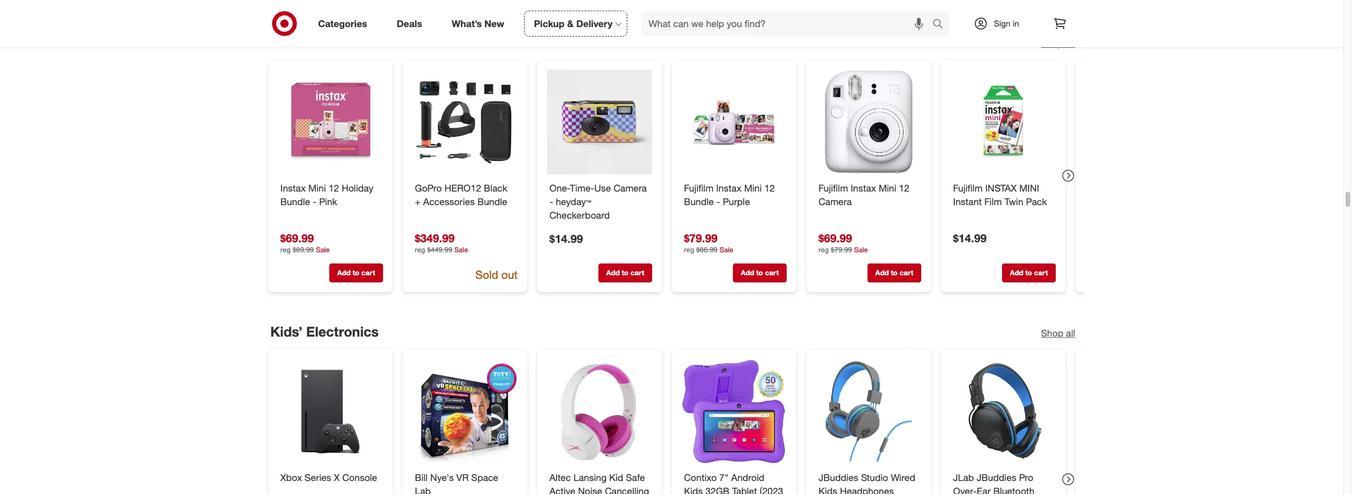 Task type: vqa. For each thing, say whether or not it's contained in the screenshot.


Task type: describe. For each thing, give the bounding box(es) containing it.
gopro hero12 black + accessories bundle link
[[415, 182, 515, 209]]

heyday™
[[556, 196, 592, 208]]

lab
[[415, 486, 431, 495]]

shop for cameras
[[1042, 37, 1064, 49]]

kids'
[[270, 323, 303, 340]]

shop all link for cameras
[[1042, 37, 1076, 50]]

holiday
[[342, 182, 374, 194]]

- for $79.99
[[717, 196, 721, 208]]

all for kids' electronics
[[1067, 327, 1076, 339]]

instax for $79.99
[[717, 182, 742, 194]]

$14.99 for fujifilm instax mini instant film twin pack
[[954, 231, 987, 245]]

sign
[[994, 18, 1011, 28]]

$69.99 for bundle
[[280, 231, 314, 245]]

$69.99 reg $79.99 sale
[[819, 231, 868, 254]]

all for cameras
[[1067, 37, 1076, 49]]

what's new
[[452, 17, 505, 29]]

altec lansing kid safe active noise cancellin
[[550, 473, 649, 495]]

headphones
[[840, 486, 894, 495]]

time-
[[570, 182, 595, 194]]

pickup & delivery link
[[524, 11, 628, 37]]

&
[[567, 17, 574, 29]]

vr
[[457, 473, 469, 484]]

sold out
[[476, 268, 518, 281]]

add to cart for fujifilm instax mini 12 bundle - purple
[[741, 268, 779, 277]]

cart for fujifilm instax mini 12 bundle - purple
[[765, 268, 779, 277]]

sale for fujifilm instax mini 12 bundle - purple
[[720, 245, 734, 254]]

checkerboard
[[550, 209, 610, 221]]

add for fujifilm instax mini 12 camera
[[876, 268, 889, 277]]

over-
[[954, 486, 977, 495]]

kids for jbuddies studio wired kids headphones
[[819, 486, 838, 495]]

kid
[[610, 473, 624, 484]]

altec lansing kid safe active noise cancellin link
[[550, 472, 650, 495]]

instax mini 12 holiday bundle - pink link
[[280, 182, 381, 209]]

add to cart for instax mini 12 holiday bundle - pink
[[337, 268, 375, 277]]

reg for instax mini 12 holiday bundle - pink
[[280, 245, 291, 254]]

out
[[502, 268, 518, 281]]

instax
[[986, 182, 1017, 194]]

$86.99
[[697, 245, 718, 254]]

sale for fujifilm instax mini 12 camera
[[854, 245, 868, 254]]

active
[[550, 486, 576, 495]]

electronics
[[306, 323, 379, 340]]

kids' electronics
[[270, 323, 379, 340]]

nye's
[[430, 473, 454, 484]]

mini
[[1020, 182, 1040, 194]]

categories link
[[308, 11, 382, 37]]

shop all link for kids' electronics
[[1042, 327, 1076, 340]]

tablet
[[732, 486, 758, 495]]

hero12
[[445, 182, 481, 194]]

fujifilm instax mini instant film twin pack link
[[954, 182, 1054, 209]]

what's
[[452, 17, 482, 29]]

what's new link
[[442, 11, 519, 37]]

32gb
[[706, 486, 730, 495]]

reg for gopro hero12 black + accessories bundle
[[415, 245, 425, 254]]

to for fujifilm instax mini 12 camera
[[891, 268, 898, 277]]

accessories
[[423, 196, 475, 208]]

add for fujifilm instax mini instant film twin pack
[[1010, 268, 1024, 277]]

bill nye's vr space lab
[[415, 473, 499, 495]]

fujifilm instax mini 12 bundle - purple link
[[684, 182, 785, 209]]

$69.99 for camera
[[819, 231, 853, 245]]

console
[[342, 473, 377, 484]]

add to cart button for one-time-use camera - heyday™ checkerboard
[[599, 264, 652, 283]]

pro
[[1020, 473, 1034, 484]]

film
[[985, 196, 1002, 208]]

add for one-time-use camera - heyday™ checkerboard
[[607, 268, 620, 277]]

jbuddies studio wired kids headphones link
[[819, 472, 919, 495]]

bill
[[415, 473, 428, 484]]

contixo 7" android kids 32gb tablet (202 link
[[684, 472, 785, 495]]

+
[[415, 196, 421, 208]]

jbuddies inside jlab jbuddies pro over-ear bluetoot
[[977, 473, 1017, 484]]

xbox
[[280, 473, 302, 484]]

What can we help you find? suggestions appear below search field
[[642, 11, 936, 37]]

sale for instax mini 12 holiday bundle - pink
[[316, 245, 330, 254]]

cameras
[[270, 33, 328, 50]]

instax for $69.99
[[851, 182, 877, 194]]

space
[[472, 473, 499, 484]]

$69.99 reg $89.99 sale
[[280, 231, 330, 254]]

cart for fujifilm instax mini 12 camera
[[900, 268, 914, 277]]

instax inside instax mini 12 holiday bundle - pink
[[280, 182, 306, 194]]

one-time-use camera - heyday™ checkerboard
[[550, 182, 647, 221]]

bundle for $79.99
[[684, 196, 714, 208]]

series
[[305, 473, 331, 484]]

contixo
[[684, 473, 717, 484]]

cart for fujifilm instax mini instant film twin pack
[[1035, 268, 1048, 277]]

studio
[[861, 473, 889, 484]]

12 for $79.99
[[765, 182, 775, 194]]

fujifilm instax mini instant film twin pack
[[954, 182, 1047, 208]]

one-
[[550, 182, 570, 194]]

reg for fujifilm instax mini 12 bundle - purple
[[684, 245, 695, 254]]

add to cart button for fujifilm instax mini 12 camera
[[868, 264, 922, 283]]

advertisement region
[[259, 0, 1085, 9]]

12 inside instax mini 12 holiday bundle - pink
[[329, 182, 339, 194]]

black
[[484, 182, 508, 194]]

sale for gopro hero12 black + accessories bundle
[[455, 245, 468, 254]]

$349.99 reg $449.99 sale
[[415, 231, 468, 254]]

altec
[[550, 473, 571, 484]]

new
[[485, 17, 505, 29]]

jlab
[[954, 473, 974, 484]]

add to cart button for fujifilm instax mini 12 bundle - purple
[[733, 264, 787, 283]]

pickup & delivery
[[534, 17, 613, 29]]

wired
[[891, 473, 916, 484]]

$449.99
[[427, 245, 453, 254]]

sponsored
[[1050, 9, 1085, 18]]



Task type: locate. For each thing, give the bounding box(es) containing it.
mini inside fujifilm instax mini 12 bundle - purple
[[745, 182, 762, 194]]

delivery
[[577, 17, 613, 29]]

3 add from the left
[[741, 268, 755, 277]]

12
[[329, 182, 339, 194], [765, 182, 775, 194], [899, 182, 910, 194]]

$69.99 down fujifilm instax mini 12 camera at right top
[[819, 231, 853, 245]]

3 cart from the left
[[765, 268, 779, 277]]

3 reg from the left
[[684, 245, 695, 254]]

0 horizontal spatial fujifilm
[[684, 182, 714, 194]]

add for instax mini 12 holiday bundle - pink
[[337, 268, 351, 277]]

jlab jbuddies pro over-ear bluetoot link
[[954, 472, 1054, 495]]

- left pink
[[313, 196, 317, 208]]

to for instax mini 12 holiday bundle - pink
[[353, 268, 360, 277]]

fujifilm instax mini 12 camera
[[819, 182, 910, 208]]

$69.99 up $89.99 at the left
[[280, 231, 314, 245]]

add
[[337, 268, 351, 277], [607, 268, 620, 277], [741, 268, 755, 277], [876, 268, 889, 277], [1010, 268, 1024, 277]]

4 add from the left
[[876, 268, 889, 277]]

reg for fujifilm instax mini 12 camera
[[819, 245, 829, 254]]

kids down contixo
[[684, 486, 703, 495]]

1 vertical spatial shop
[[1042, 327, 1064, 339]]

$79.99 inside $79.99 reg $86.99 sale
[[684, 231, 718, 245]]

2 horizontal spatial mini
[[879, 182, 897, 194]]

sign in link
[[964, 11, 1038, 37]]

sale inside $69.99 reg $79.99 sale
[[854, 245, 868, 254]]

fujifilm instax mini 12 camera link
[[819, 182, 919, 209]]

shop for kids' electronics
[[1042, 327, 1064, 339]]

- inside fujifilm instax mini 12 bundle - purple
[[717, 196, 721, 208]]

2 bundle from the left
[[478, 196, 508, 208]]

bundle left pink
[[280, 196, 310, 208]]

- inside one-time-use camera - heyday™ checkerboard
[[550, 196, 553, 208]]

3 fujifilm from the left
[[954, 182, 983, 194]]

3 instax from the left
[[851, 182, 877, 194]]

in
[[1013, 18, 1020, 28]]

use
[[595, 182, 611, 194]]

0 horizontal spatial $14.99
[[550, 232, 583, 245]]

camera inside fujifilm instax mini 12 camera
[[819, 196, 852, 208]]

1 horizontal spatial instax
[[717, 182, 742, 194]]

instax up $69.99 reg $89.99 sale
[[280, 182, 306, 194]]

2 shop all from the top
[[1042, 327, 1076, 339]]

fujifilm for $79.99
[[684, 182, 714, 194]]

fujifilm inside 'fujifilm instax mini instant film twin pack'
[[954, 182, 983, 194]]

1 horizontal spatial $14.99
[[954, 231, 987, 245]]

2 horizontal spatial -
[[717, 196, 721, 208]]

one-time-use camera - heyday™ checkerboard link
[[550, 182, 650, 222]]

bill nye's vr space lab image
[[413, 360, 518, 465], [413, 360, 518, 465]]

1 mini from the left
[[308, 182, 326, 194]]

sale down fujifilm instax mini 12 camera at right top
[[854, 245, 868, 254]]

1 add from the left
[[337, 268, 351, 277]]

1 to from the left
[[353, 268, 360, 277]]

1 shop all link from the top
[[1042, 37, 1076, 50]]

5 add to cart from the left
[[1010, 268, 1048, 277]]

noise
[[578, 486, 603, 495]]

$349.99
[[415, 231, 455, 245]]

1 sale from the left
[[316, 245, 330, 254]]

fujifilm inside fujifilm instax mini 12 camera
[[819, 182, 849, 194]]

3 - from the left
[[717, 196, 721, 208]]

-
[[313, 196, 317, 208], [550, 196, 553, 208], [717, 196, 721, 208]]

to for fujifilm instax mini 12 bundle - purple
[[757, 268, 763, 277]]

0 horizontal spatial instax
[[280, 182, 306, 194]]

fujifilm instax mini 12 bundle - purple image
[[682, 70, 787, 175], [682, 70, 787, 175]]

2 kids from the left
[[819, 486, 838, 495]]

1 horizontal spatial 12
[[765, 182, 775, 194]]

1 horizontal spatial bundle
[[478, 196, 508, 208]]

gopro
[[415, 182, 442, 194]]

$89.99
[[293, 245, 314, 254]]

shop all link
[[1042, 37, 1076, 50], [1042, 327, 1076, 340]]

- for $69.99
[[313, 196, 317, 208]]

2 to from the left
[[622, 268, 629, 277]]

camera inside one-time-use camera - heyday™ checkerboard
[[614, 182, 647, 194]]

add for fujifilm instax mini 12 bundle - purple
[[741, 268, 755, 277]]

3 12 from the left
[[899, 182, 910, 194]]

search button
[[928, 11, 956, 39]]

fujifilm instax mini 12 bundle - purple
[[684, 182, 775, 208]]

bundle inside the gopro hero12 black + accessories bundle
[[478, 196, 508, 208]]

2 shop from the top
[[1042, 327, 1064, 339]]

0 horizontal spatial mini
[[308, 182, 326, 194]]

0 vertical spatial camera
[[614, 182, 647, 194]]

1 kids from the left
[[684, 486, 703, 495]]

5 to from the left
[[1026, 268, 1033, 277]]

$14.99 down instant
[[954, 231, 987, 245]]

instax inside fujifilm instax mini 12 camera
[[851, 182, 877, 194]]

0 horizontal spatial 12
[[329, 182, 339, 194]]

sale inside $69.99 reg $89.99 sale
[[316, 245, 330, 254]]

12 inside fujifilm instax mini 12 bundle - purple
[[765, 182, 775, 194]]

cart for one-time-use camera - heyday™ checkerboard
[[631, 268, 645, 277]]

0 vertical spatial shop
[[1042, 37, 1064, 49]]

bundle down black
[[478, 196, 508, 208]]

fujifilm
[[684, 182, 714, 194], [819, 182, 849, 194], [954, 182, 983, 194]]

kids inside contixo 7" android kids 32gb tablet (202
[[684, 486, 703, 495]]

1 cart from the left
[[362, 268, 375, 277]]

xbox series x console image
[[278, 360, 383, 465], [278, 360, 383, 465]]

2 horizontal spatial fujifilm
[[954, 182, 983, 194]]

twin
[[1005, 196, 1024, 208]]

5 add to cart button from the left
[[1003, 264, 1056, 283]]

$14.99 for one-time-use camera - heyday™ checkerboard
[[550, 232, 583, 245]]

1 reg from the left
[[280, 245, 291, 254]]

instax mini 12 holiday bundle - pink
[[280, 182, 374, 208]]

add to cart for fujifilm instax mini instant film twin pack
[[1010, 268, 1048, 277]]

reg inside $69.99 reg $89.99 sale
[[280, 245, 291, 254]]

contixo 7" android kids 32gb tablet (2023 model), includes 50+ disney storybooks & stickers, protective case with kickstand image
[[682, 360, 787, 465], [682, 360, 787, 465]]

1 instax from the left
[[280, 182, 306, 194]]

1 horizontal spatial $79.99
[[831, 245, 853, 254]]

- left purple
[[717, 196, 721, 208]]

12 inside fujifilm instax mini 12 camera
[[899, 182, 910, 194]]

bundle left purple
[[684, 196, 714, 208]]

fujifilm inside fujifilm instax mini 12 bundle - purple
[[684, 182, 714, 194]]

2 horizontal spatial 12
[[899, 182, 910, 194]]

1 horizontal spatial jbuddies
[[977, 473, 1017, 484]]

3 to from the left
[[757, 268, 763, 277]]

2 add to cart button from the left
[[599, 264, 652, 283]]

contixo 7" android kids 32gb tablet (202
[[684, 473, 784, 495]]

sale right $449.99
[[455, 245, 468, 254]]

add to cart button
[[329, 264, 383, 283], [599, 264, 652, 283], [733, 264, 787, 283], [868, 264, 922, 283], [1003, 264, 1056, 283]]

reg inside $349.99 reg $449.99 sale
[[415, 245, 425, 254]]

camera right use
[[614, 182, 647, 194]]

1 12 from the left
[[329, 182, 339, 194]]

0 horizontal spatial jbuddies
[[819, 473, 859, 484]]

mini for $79.99
[[745, 182, 762, 194]]

to for fujifilm instax mini instant film twin pack
[[1026, 268, 1033, 277]]

4 sale from the left
[[854, 245, 868, 254]]

add to cart button for fujifilm instax mini instant film twin pack
[[1003, 264, 1056, 283]]

add to cart for one-time-use camera - heyday™ checkerboard
[[607, 268, 645, 277]]

1 all from the top
[[1067, 37, 1076, 49]]

5 add from the left
[[1010, 268, 1024, 277]]

to
[[353, 268, 360, 277], [622, 268, 629, 277], [757, 268, 763, 277], [891, 268, 898, 277], [1026, 268, 1033, 277]]

2 $69.99 from the left
[[819, 231, 853, 245]]

one-time-use camera - heyday™ checkerboard image
[[547, 70, 652, 175], [547, 70, 652, 175]]

2 12 from the left
[[765, 182, 775, 194]]

1 jbuddies from the left
[[819, 473, 859, 484]]

instax mini 12 holiday bundle - pink image
[[278, 70, 383, 175], [278, 70, 383, 175]]

2 add from the left
[[607, 268, 620, 277]]

jlab jbuddies pro over-ear bluetooth wireless kids' headphones image
[[951, 360, 1056, 465], [951, 360, 1056, 465]]

1 shop all from the top
[[1042, 37, 1076, 49]]

mini inside instax mini 12 holiday bundle - pink
[[308, 182, 326, 194]]

1 shop from the top
[[1042, 37, 1064, 49]]

jbuddies up ear
[[977, 473, 1017, 484]]

kids inside jbuddies studio wired kids headphones
[[819, 486, 838, 495]]

shop all for cameras
[[1042, 37, 1076, 49]]

bundle inside instax mini 12 holiday bundle - pink
[[280, 196, 310, 208]]

mini inside fujifilm instax mini 12 camera
[[879, 182, 897, 194]]

fujifilm for $69.99
[[819, 182, 849, 194]]

2 instax from the left
[[717, 182, 742, 194]]

0 vertical spatial shop all
[[1042, 37, 1076, 49]]

1 fujifilm from the left
[[684, 182, 714, 194]]

2 add to cart from the left
[[607, 268, 645, 277]]

$79.99
[[684, 231, 718, 245], [831, 245, 853, 254]]

7"
[[720, 473, 729, 484]]

1 add to cart from the left
[[337, 268, 375, 277]]

add to cart
[[337, 268, 375, 277], [607, 268, 645, 277], [741, 268, 779, 277], [876, 268, 914, 277], [1010, 268, 1048, 277]]

add to cart for fujifilm instax mini 12 camera
[[876, 268, 914, 277]]

1 vertical spatial all
[[1067, 327, 1076, 339]]

3 sale from the left
[[720, 245, 734, 254]]

0 vertical spatial shop all link
[[1042, 37, 1076, 50]]

sale inside $349.99 reg $449.99 sale
[[455, 245, 468, 254]]

bill nye's vr space lab link
[[415, 472, 515, 495]]

instax up purple
[[717, 182, 742, 194]]

jbuddies studio wired kids headphones
[[819, 473, 916, 495]]

1 horizontal spatial $69.99
[[819, 231, 853, 245]]

0 horizontal spatial -
[[313, 196, 317, 208]]

jbuddies
[[819, 473, 859, 484], [977, 473, 1017, 484]]

2 horizontal spatial bundle
[[684, 196, 714, 208]]

altec lansing kid safe active noise cancelling bluetooth wireless headphones image
[[547, 360, 652, 465], [547, 360, 652, 465]]

1 vertical spatial camera
[[819, 196, 852, 208]]

3 add to cart button from the left
[[733, 264, 787, 283]]

$69.99 inside $69.99 reg $79.99 sale
[[819, 231, 853, 245]]

shop
[[1042, 37, 1064, 49], [1042, 327, 1064, 339]]

xbox series x console link
[[280, 472, 381, 486]]

3 bundle from the left
[[684, 196, 714, 208]]

sold
[[476, 268, 499, 281]]

2 shop all link from the top
[[1042, 327, 1076, 340]]

2 - from the left
[[550, 196, 553, 208]]

reg inside $79.99 reg $86.99 sale
[[684, 245, 695, 254]]

2 cart from the left
[[631, 268, 645, 277]]

1 bundle from the left
[[280, 196, 310, 208]]

$14.99 down checkerboard
[[550, 232, 583, 245]]

0 vertical spatial all
[[1067, 37, 1076, 49]]

- down one-
[[550, 196, 553, 208]]

3 add to cart from the left
[[741, 268, 779, 277]]

camera up $69.99 reg $79.99 sale
[[819, 196, 852, 208]]

instax inside fujifilm instax mini 12 bundle - purple
[[717, 182, 742, 194]]

deals
[[397, 17, 422, 29]]

sale right $89.99 at the left
[[316, 245, 330, 254]]

2 all from the top
[[1067, 327, 1076, 339]]

cart for instax mini 12 holiday bundle - pink
[[362, 268, 375, 277]]

1 vertical spatial shop all link
[[1042, 327, 1076, 340]]

add to cart button for instax mini 12 holiday bundle - pink
[[329, 264, 383, 283]]

0 horizontal spatial $79.99
[[684, 231, 718, 245]]

sale right "$86.99"
[[720, 245, 734, 254]]

jbuddies studio wired kids headphones image
[[817, 360, 922, 465], [817, 360, 922, 465]]

0 horizontal spatial bundle
[[280, 196, 310, 208]]

1 add to cart button from the left
[[329, 264, 383, 283]]

1 horizontal spatial fujifilm
[[819, 182, 849, 194]]

x
[[334, 473, 340, 484]]

shop all
[[1042, 37, 1076, 49], [1042, 327, 1076, 339]]

- inside instax mini 12 holiday bundle - pink
[[313, 196, 317, 208]]

sign in
[[994, 18, 1020, 28]]

categories
[[318, 17, 367, 29]]

0 vertical spatial $79.99
[[684, 231, 718, 245]]

sold out element
[[476, 267, 518, 283]]

2 mini from the left
[[745, 182, 762, 194]]

1 horizontal spatial kids
[[819, 486, 838, 495]]

0 horizontal spatial camera
[[614, 182, 647, 194]]

12 for $69.99
[[899, 182, 910, 194]]

$79.99 reg $86.99 sale
[[684, 231, 734, 254]]

android
[[732, 473, 765, 484]]

4 reg from the left
[[819, 245, 829, 254]]

3 mini from the left
[[879, 182, 897, 194]]

safe
[[626, 473, 645, 484]]

2 fujifilm from the left
[[819, 182, 849, 194]]

1 horizontal spatial mini
[[745, 182, 762, 194]]

xbox series x console
[[280, 473, 377, 484]]

purple
[[723, 196, 750, 208]]

2 horizontal spatial instax
[[851, 182, 877, 194]]

sale
[[316, 245, 330, 254], [455, 245, 468, 254], [720, 245, 734, 254], [854, 245, 868, 254]]

fujifilm instax mini instant film twin pack image
[[951, 70, 1056, 175], [951, 70, 1056, 175]]

$14.99
[[954, 231, 987, 245], [550, 232, 583, 245]]

1 vertical spatial $79.99
[[831, 245, 853, 254]]

shop all for kids' electronics
[[1042, 327, 1076, 339]]

4 add to cart from the left
[[876, 268, 914, 277]]

$79.99 inside $69.99 reg $79.99 sale
[[831, 245, 853, 254]]

gopro hero12 black + accessories bundle
[[415, 182, 508, 208]]

lansing
[[574, 473, 607, 484]]

4 cart from the left
[[900, 268, 914, 277]]

instant
[[954, 196, 982, 208]]

fujifilm up instant
[[954, 182, 983, 194]]

mini for $69.99
[[879, 182, 897, 194]]

instax up $69.99 reg $79.99 sale
[[851, 182, 877, 194]]

jbuddies up headphones
[[819, 473, 859, 484]]

1 vertical spatial shop all
[[1042, 327, 1076, 339]]

sale inside $79.99 reg $86.99 sale
[[720, 245, 734, 254]]

kids
[[684, 486, 703, 495], [819, 486, 838, 495]]

search
[[928, 19, 956, 30]]

to for one-time-use camera - heyday™ checkerboard
[[622, 268, 629, 277]]

1 $69.99 from the left
[[280, 231, 314, 245]]

kids for contixo 7" android kids 32gb tablet (202
[[684, 486, 703, 495]]

2 sale from the left
[[455, 245, 468, 254]]

4 add to cart button from the left
[[868, 264, 922, 283]]

$69.99 inside $69.99 reg $89.99 sale
[[280, 231, 314, 245]]

camera
[[614, 182, 647, 194], [819, 196, 852, 208]]

fujifilm up $69.99 reg $79.99 sale
[[819, 182, 849, 194]]

bundle inside fujifilm instax mini 12 bundle - purple
[[684, 196, 714, 208]]

bundle
[[280, 196, 310, 208], [478, 196, 508, 208], [684, 196, 714, 208]]

1 - from the left
[[313, 196, 317, 208]]

4 to from the left
[[891, 268, 898, 277]]

pickup
[[534, 17, 565, 29]]

2 reg from the left
[[415, 245, 425, 254]]

fujifilm up $79.99 reg $86.99 sale on the right of the page
[[684, 182, 714, 194]]

5 cart from the left
[[1035, 268, 1048, 277]]

0 horizontal spatial kids
[[684, 486, 703, 495]]

all
[[1067, 37, 1076, 49], [1067, 327, 1076, 339]]

bundle for $69.99
[[280, 196, 310, 208]]

2 jbuddies from the left
[[977, 473, 1017, 484]]

gopro hero12 black + accessories bundle image
[[413, 70, 518, 175], [413, 70, 518, 175]]

kids left headphones
[[819, 486, 838, 495]]

jlab jbuddies pro over-ear bluetoot
[[954, 473, 1035, 495]]

1 horizontal spatial -
[[550, 196, 553, 208]]

0 horizontal spatial $69.99
[[280, 231, 314, 245]]

1 horizontal spatial camera
[[819, 196, 852, 208]]

reg inside $69.99 reg $79.99 sale
[[819, 245, 829, 254]]

jbuddies inside jbuddies studio wired kids headphones
[[819, 473, 859, 484]]

fujifilm instax mini 12 camera image
[[817, 70, 922, 175], [817, 70, 922, 175]]

$69.99
[[280, 231, 314, 245], [819, 231, 853, 245]]

deals link
[[387, 11, 437, 37]]



